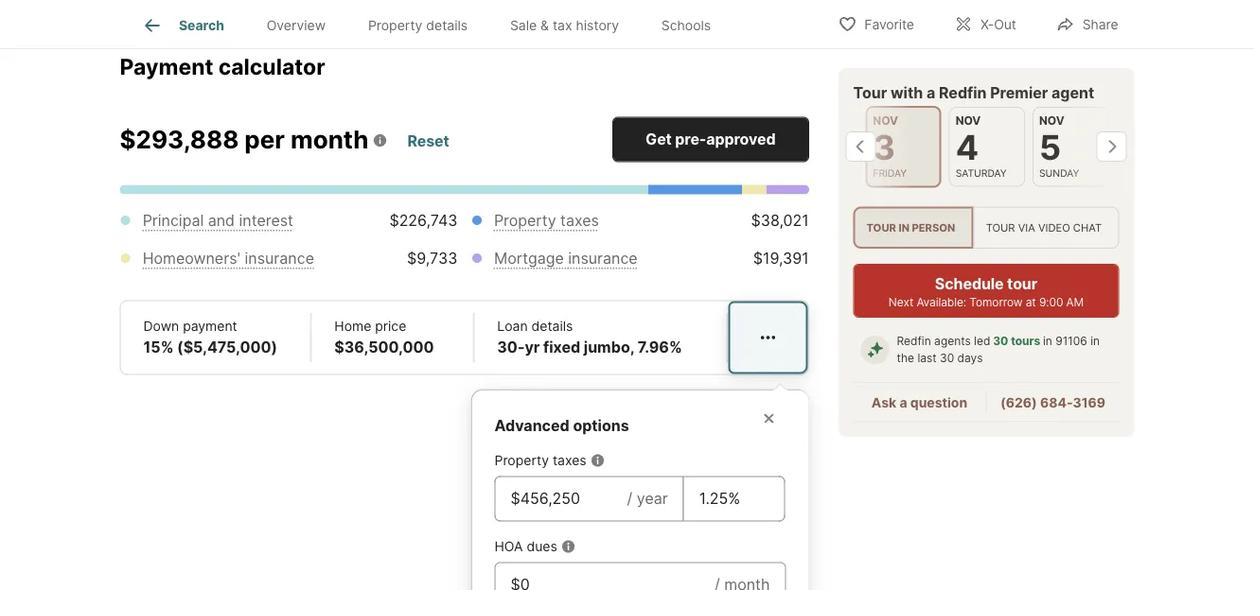 Task type: describe. For each thing, give the bounding box(es) containing it.
0 vertical spatial taxes
[[560, 212, 599, 231]]

schools
[[661, 17, 711, 33]]

in inside list box
[[899, 221, 909, 234]]

person
[[912, 221, 955, 234]]

saturday
[[955, 167, 1006, 179]]

get pre-approved
[[646, 131, 776, 149]]

4
[[955, 127, 978, 168]]

mortgage insurance link
[[494, 250, 638, 268]]

payment calculator
[[120, 54, 325, 80]]

tab list containing search
[[120, 0, 747, 48]]

property details tab
[[347, 3, 489, 48]]

approved
[[706, 131, 776, 149]]

none text field inside tooltip
[[699, 489, 769, 511]]

property taxes link
[[494, 212, 599, 231]]

get pre-approved button
[[612, 118, 809, 163]]

year
[[637, 490, 668, 509]]

loan
[[497, 319, 528, 335]]

/
[[627, 490, 633, 509]]

payment
[[120, 54, 213, 80]]

principal and interest
[[143, 212, 293, 231]]

in the last 30 days
[[897, 335, 1100, 366]]

1 horizontal spatial in
[[1043, 335, 1052, 349]]

ask a question link
[[872, 395, 967, 411]]

the
[[897, 352, 914, 366]]

days
[[957, 352, 983, 366]]

schedule tour next available: tomorrow at 9:00 am
[[889, 275, 1084, 309]]

tour via video chat
[[986, 221, 1102, 234]]

chat
[[1073, 221, 1102, 234]]

tour in person
[[867, 221, 955, 234]]

am
[[1066, 296, 1084, 309]]

homeowners'
[[143, 250, 240, 268]]

tour
[[1007, 275, 1038, 293]]

nov for 4
[[955, 114, 980, 128]]

30 for days
[[940, 352, 954, 366]]

mortgage
[[494, 250, 564, 268]]

schedule
[[935, 275, 1004, 293]]

search
[[179, 17, 224, 33]]

mortgage insurance
[[494, 250, 638, 268]]

(626)
[[1000, 395, 1037, 411]]

search link
[[141, 14, 224, 37]]

interest
[[239, 212, 293, 231]]

tours
[[1011, 335, 1040, 349]]

property inside tooltip
[[495, 454, 549, 470]]

30 for tours
[[993, 335, 1008, 349]]

with
[[891, 83, 923, 102]]

($5,475,000)
[[177, 339, 277, 357]]

0 vertical spatial redfin
[[939, 83, 987, 102]]

ask a question
[[872, 395, 967, 411]]

$9,733
[[407, 250, 458, 268]]

nov 3 friday
[[873, 114, 906, 179]]

last
[[918, 352, 937, 366]]

sunday
[[1039, 167, 1079, 179]]

premier
[[990, 83, 1048, 102]]

$226,743
[[389, 212, 458, 231]]

3
[[873, 127, 895, 168]]

list box containing tour in person
[[853, 207, 1119, 249]]

per
[[245, 125, 285, 155]]

advanced
[[495, 418, 570, 436]]

next
[[889, 296, 914, 309]]

$38,021
[[751, 212, 809, 231]]

down
[[143, 319, 179, 335]]

video
[[1038, 221, 1070, 234]]

advanced options
[[495, 418, 629, 436]]

tour for tour with a redfin premier agent
[[853, 83, 887, 102]]

out
[[994, 17, 1016, 33]]

tour for tour via video chat
[[986, 221, 1015, 234]]

share button
[[1040, 4, 1134, 43]]

jumbo,
[[584, 339, 634, 357]]

favorite
[[864, 17, 914, 33]]

get
[[646, 131, 672, 149]]

tooltip containing advanced options
[[472, 376, 1161, 591]]

15%
[[143, 339, 174, 357]]

nov 4 saturday
[[955, 114, 1006, 179]]

sale & tax history tab
[[489, 3, 640, 48]]

home price $36,500,000
[[334, 319, 434, 357]]

reset
[[407, 132, 449, 150]]

via
[[1018, 221, 1035, 234]]

yr
[[525, 339, 540, 357]]

overview
[[267, 17, 326, 33]]

details for property details
[[426, 17, 468, 33]]

homeowners' insurance link
[[143, 250, 314, 268]]

principal and interest link
[[143, 212, 293, 231]]

tomorrow
[[970, 296, 1023, 309]]

agents
[[934, 335, 971, 349]]

x-out
[[981, 17, 1016, 33]]



Task type: locate. For each thing, give the bounding box(es) containing it.
0 horizontal spatial a
[[900, 395, 907, 411]]

details inside tab
[[426, 17, 468, 33]]

1 vertical spatial property taxes
[[495, 454, 586, 470]]

price
[[375, 319, 406, 335]]

month
[[291, 125, 369, 155]]

available:
[[917, 296, 966, 309]]

tour left via
[[986, 221, 1015, 234]]

0 horizontal spatial 30
[[940, 352, 954, 366]]

ask
[[872, 395, 897, 411]]

30-
[[497, 339, 525, 357]]

0 vertical spatial a
[[927, 83, 935, 102]]

2 horizontal spatial nov
[[1039, 114, 1064, 128]]

taxes down advanced options
[[553, 454, 586, 470]]

1 horizontal spatial nov
[[955, 114, 980, 128]]

0 horizontal spatial redfin
[[897, 335, 931, 349]]

1 vertical spatial 30
[[940, 352, 954, 366]]

insurance for mortgage insurance
[[568, 250, 638, 268]]

details
[[426, 17, 468, 33], [532, 319, 573, 335]]

nov inside nov 4 saturday
[[955, 114, 980, 128]]

9:00
[[1039, 296, 1063, 309]]

overview tab
[[245, 3, 347, 48]]

friday
[[873, 167, 906, 179]]

0 vertical spatial property
[[368, 17, 422, 33]]

tour left person
[[867, 221, 896, 234]]

details inside loan details 30-yr fixed jumbo, 7.96%
[[532, 319, 573, 335]]

684-
[[1040, 395, 1073, 411]]

previous image
[[846, 132, 876, 162]]

nov down agent
[[1039, 114, 1064, 128]]

1 vertical spatial taxes
[[553, 454, 586, 470]]

None text field
[[511, 489, 612, 511], [511, 575, 699, 591], [511, 489, 612, 511], [511, 575, 699, 591]]

redfin agents led 30 tours in 91106
[[897, 335, 1087, 349]]

$19,391
[[753, 250, 809, 268]]

in right 91106
[[1091, 335, 1100, 349]]

1 nov from the left
[[873, 114, 898, 128]]

$293,888
[[120, 125, 239, 155]]

30
[[993, 335, 1008, 349], [940, 352, 954, 366]]

loan details 30-yr fixed jumbo, 7.96%
[[497, 319, 682, 357]]

30 inside in the last 30 days
[[940, 352, 954, 366]]

property for property taxes link
[[494, 212, 556, 231]]

1 horizontal spatial details
[[532, 319, 573, 335]]

3169
[[1073, 395, 1106, 411]]

0 horizontal spatial details
[[426, 17, 468, 33]]

in
[[899, 221, 909, 234], [1043, 335, 1052, 349], [1091, 335, 1100, 349]]

details for loan details 30-yr fixed jumbo, 7.96%
[[532, 319, 573, 335]]

nov up previous image
[[873, 114, 898, 128]]

1 insurance from the left
[[245, 250, 314, 268]]

at
[[1026, 296, 1036, 309]]

1 horizontal spatial redfin
[[939, 83, 987, 102]]

2 vertical spatial property
[[495, 454, 549, 470]]

x-out button
[[938, 4, 1032, 43]]

list box
[[853, 207, 1119, 249]]

0 horizontal spatial in
[[899, 221, 909, 234]]

details left the sale
[[426, 17, 468, 33]]

30 right led
[[993, 335, 1008, 349]]

$36,500,000
[[334, 339, 434, 357]]

principal
[[143, 212, 204, 231]]

a right the ask
[[900, 395, 907, 411]]

next image
[[1097, 132, 1127, 162]]

tour for tour in person
[[867, 221, 896, 234]]

0 vertical spatial property taxes
[[494, 212, 599, 231]]

91106
[[1056, 335, 1087, 349]]

property taxes down advanced at left bottom
[[495, 454, 586, 470]]

share
[[1083, 17, 1118, 33]]

property taxes
[[494, 212, 599, 231], [495, 454, 586, 470]]

in left person
[[899, 221, 909, 234]]

7.96%
[[638, 339, 682, 357]]

taxes up mortgage insurance link
[[560, 212, 599, 231]]

1 horizontal spatial 30
[[993, 335, 1008, 349]]

30 down the "agents"
[[940, 352, 954, 366]]

3 nov from the left
[[1039, 114, 1064, 128]]

insurance
[[245, 250, 314, 268], [568, 250, 638, 268]]

(626) 684-3169
[[1000, 395, 1106, 411]]

a right with
[[927, 83, 935, 102]]

fixed
[[543, 339, 580, 357]]

tooltip
[[472, 376, 1161, 591]]

pre-
[[675, 131, 706, 149]]

(626) 684-3169 link
[[1000, 395, 1106, 411]]

taxes
[[560, 212, 599, 231], [553, 454, 586, 470]]

redfin
[[939, 83, 987, 102], [897, 335, 931, 349]]

homeowners' insurance
[[143, 250, 314, 268]]

dues
[[527, 540, 557, 556]]

1 horizontal spatial a
[[927, 83, 935, 102]]

tour left with
[[853, 83, 887, 102]]

property taxes inside tooltip
[[495, 454, 586, 470]]

hoa dues
[[495, 540, 557, 556]]

options
[[573, 418, 629, 436]]

insurance down interest
[[245, 250, 314, 268]]

2 horizontal spatial in
[[1091, 335, 1100, 349]]

tab list
[[120, 0, 747, 48]]

hoa
[[495, 540, 523, 556]]

1 vertical spatial property
[[494, 212, 556, 231]]

2 nov from the left
[[955, 114, 980, 128]]

&
[[541, 17, 549, 33]]

redfin up the
[[897, 335, 931, 349]]

calculator
[[218, 54, 325, 80]]

agent
[[1052, 83, 1094, 102]]

history
[[576, 17, 619, 33]]

redfin up '4'
[[939, 83, 987, 102]]

nov for 3
[[873, 114, 898, 128]]

property details
[[368, 17, 468, 33]]

sale
[[510, 17, 537, 33]]

1 vertical spatial a
[[900, 395, 907, 411]]

payment
[[183, 319, 237, 335]]

favorite button
[[822, 4, 930, 43]]

0 horizontal spatial nov
[[873, 114, 898, 128]]

insurance down property taxes link
[[568, 250, 638, 268]]

taxes inside tooltip
[[553, 454, 586, 470]]

tour with a redfin premier agent
[[853, 83, 1094, 102]]

question
[[910, 395, 967, 411]]

2 insurance from the left
[[568, 250, 638, 268]]

property for property details tab on the left top of page
[[368, 17, 422, 33]]

home
[[334, 319, 371, 335]]

1 vertical spatial details
[[532, 319, 573, 335]]

$293,888 per month
[[120, 125, 369, 155]]

nov down tour with a redfin premier agent
[[955, 114, 980, 128]]

property inside tab
[[368, 17, 422, 33]]

in inside in the last 30 days
[[1091, 335, 1100, 349]]

0 vertical spatial details
[[426, 17, 468, 33]]

nov
[[873, 114, 898, 128], [955, 114, 980, 128], [1039, 114, 1064, 128]]

nov inside the nov 3 friday
[[873, 114, 898, 128]]

1 horizontal spatial insurance
[[568, 250, 638, 268]]

and
[[208, 212, 235, 231]]

0 vertical spatial 30
[[993, 335, 1008, 349]]

in right tours
[[1043, 335, 1052, 349]]

insurance for homeowners' insurance
[[245, 250, 314, 268]]

nov inside nov 5 sunday
[[1039, 114, 1064, 128]]

None button
[[865, 106, 941, 188], [949, 107, 1025, 187], [1032, 107, 1108, 187], [865, 106, 941, 188], [949, 107, 1025, 187], [1032, 107, 1108, 187]]

0 horizontal spatial insurance
[[245, 250, 314, 268]]

details up fixed
[[532, 319, 573, 335]]

reset button
[[406, 124, 450, 158]]

None text field
[[699, 489, 769, 511]]

schools tab
[[640, 3, 732, 48]]

nov for 5
[[1039, 114, 1064, 128]]

tour
[[853, 83, 887, 102], [867, 221, 896, 234], [986, 221, 1015, 234]]

1 vertical spatial redfin
[[897, 335, 931, 349]]

sale & tax history
[[510, 17, 619, 33]]

property taxes up mortgage
[[494, 212, 599, 231]]

tax
[[553, 17, 572, 33]]

5
[[1039, 127, 1061, 168]]

led
[[974, 335, 990, 349]]



Task type: vqa. For each thing, say whether or not it's contained in the screenshot.
Property within tab
yes



